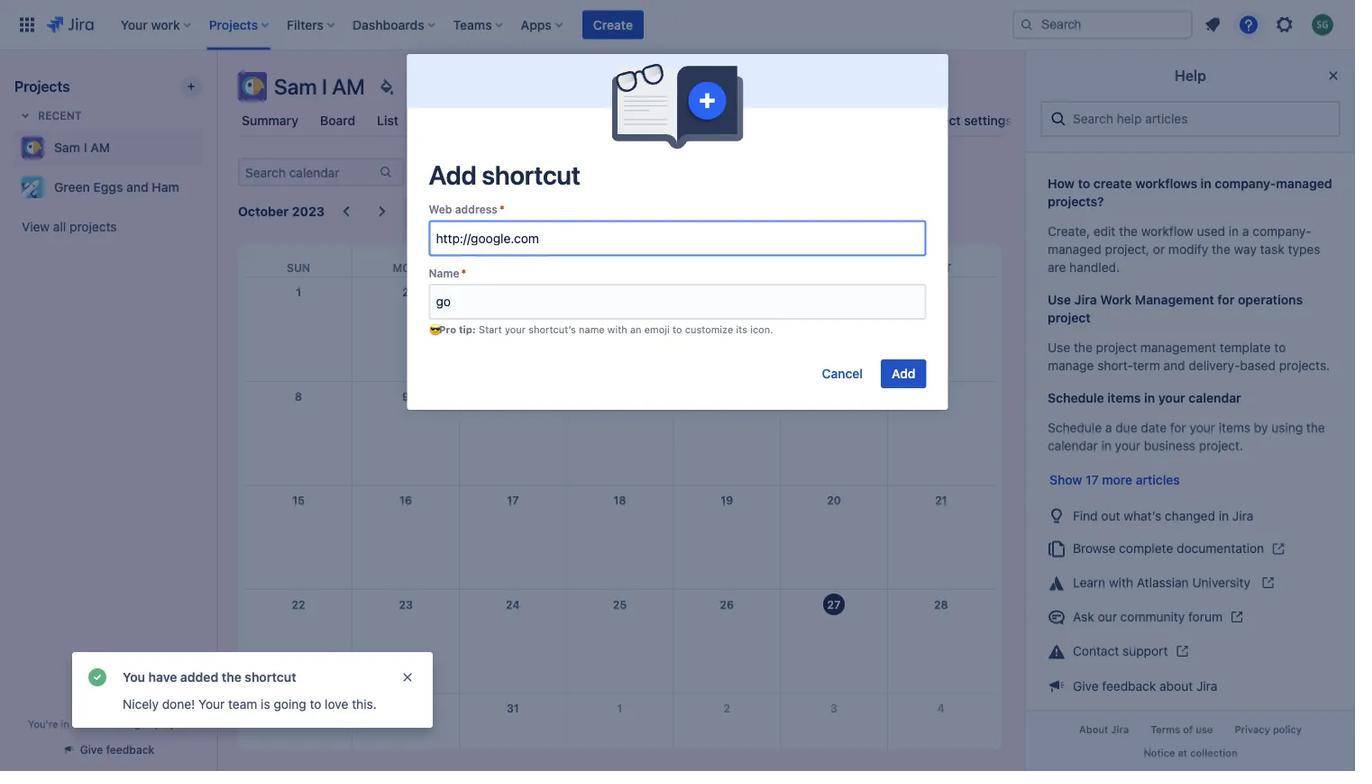Task type: vqa. For each thing, say whether or not it's contained in the screenshot.
the minutes
no



Task type: locate. For each thing, give the bounding box(es) containing it.
1 vertical spatial 4 link
[[927, 695, 956, 724]]

1 horizontal spatial a
[[1105, 421, 1112, 435]]

reports link
[[741, 105, 795, 137]]

1 vertical spatial shortcut
[[245, 670, 296, 685]]

1 vertical spatial 1
[[617, 703, 623, 716]]

1 vertical spatial with
[[1109, 576, 1133, 591]]

row
[[245, 244, 995, 277], [245, 278, 995, 382], [245, 382, 995, 486], [245, 486, 995, 590], [245, 590, 995, 694], [245, 694, 995, 772]]

your
[[505, 324, 526, 336], [1158, 391, 1185, 406], [1190, 421, 1215, 435], [1115, 439, 1141, 454]]

feedback down contact support
[[1102, 679, 1156, 694]]

1 horizontal spatial sam
[[274, 74, 317, 99]]

feedback inside the give feedback about jira link
[[1102, 679, 1156, 694]]

0 vertical spatial for
[[1218, 293, 1235, 307]]

0 vertical spatial feedback
[[1102, 679, 1156, 694]]

0 vertical spatial company-
[[1215, 176, 1276, 191]]

1 horizontal spatial calendar
[[1189, 391, 1241, 406]]

0 vertical spatial and
[[126, 180, 149, 195]]

1 schedule from the top
[[1048, 391, 1104, 406]]

0 vertical spatial 3
[[509, 286, 516, 298]]

this.
[[352, 697, 377, 712]]

calendar up show
[[1048, 439, 1098, 454]]

items up project.
[[1219, 421, 1251, 435]]

0 horizontal spatial 17
[[507, 495, 519, 507]]

1 vertical spatial calendar
[[1048, 439, 1098, 454]]

the up project,
[[1119, 224, 1138, 239]]

give down team-
[[80, 744, 103, 757]]

management
[[1135, 293, 1214, 307]]

nicely
[[123, 697, 159, 712]]

1 horizontal spatial 2
[[724, 703, 730, 716]]

in
[[1201, 176, 1212, 191], [1229, 224, 1239, 239], [1144, 391, 1155, 406], [1101, 439, 1112, 454], [1219, 508, 1229, 523], [61, 719, 69, 730]]

terms of use link
[[1140, 719, 1224, 742]]

icon.
[[750, 324, 773, 336]]

your
[[198, 697, 225, 712]]

0 vertical spatial 2 link
[[391, 278, 420, 307]]

use
[[1048, 293, 1071, 307], [1048, 340, 1070, 355]]

about
[[1160, 679, 1193, 694]]

1 horizontal spatial with
[[1109, 576, 1133, 591]]

1 horizontal spatial 4 link
[[927, 695, 956, 724]]

1 vertical spatial give
[[80, 744, 103, 757]]

browse complete documentation link
[[1041, 532, 1341, 566]]

shortcut up unscheduled image
[[482, 160, 580, 190]]

about jira
[[1079, 725, 1129, 736]]

sam up summary
[[274, 74, 317, 99]]

project down the done!
[[155, 719, 188, 730]]

0 vertical spatial schedule
[[1048, 391, 1104, 406]]

to right emoji
[[673, 324, 682, 336]]

the
[[1119, 224, 1138, 239], [1212, 242, 1231, 257], [1074, 340, 1093, 355], [1306, 421, 1325, 435], [222, 670, 241, 685]]

in up show 17 more articles
[[1101, 439, 1112, 454]]

2 vertical spatial managed
[[109, 719, 152, 730]]

9 link
[[391, 382, 420, 411]]

schedule items in your calendar
[[1048, 391, 1241, 406]]

unscheduled button
[[550, 197, 668, 226]]

for up business
[[1170, 421, 1186, 435]]

create button
[[582, 10, 644, 39]]

2 horizontal spatial managed
[[1276, 176, 1332, 191]]

in inside schedule a due date for your items by using the calendar in your business project.
[[1101, 439, 1112, 454]]

e.g. http://www.atlassian.com url field
[[431, 222, 925, 255]]

row containing sun
[[245, 244, 995, 277]]

schedule down manage
[[1048, 391, 1104, 406]]

to inside use the project management template to manage short-term and delivery-based projects.
[[1274, 340, 1286, 355]]

to
[[1078, 176, 1090, 191], [673, 324, 682, 336], [1274, 340, 1286, 355], [310, 697, 321, 712]]

notice
[[1144, 747, 1175, 759]]

sam
[[274, 74, 317, 99], [54, 140, 80, 155]]

28
[[934, 599, 948, 611]]

business
[[1144, 439, 1196, 454]]

and down 'management'
[[1164, 358, 1185, 373]]

0 vertical spatial sam
[[274, 74, 317, 99]]

for for management
[[1218, 293, 1235, 307]]

use up manage
[[1048, 340, 1070, 355]]

mon link
[[389, 244, 423, 277]]

project settings
[[918, 113, 1012, 128]]

21 link
[[927, 487, 956, 515]]

17 link
[[498, 487, 527, 515]]

managed down nicely
[[109, 719, 152, 730]]

summary
[[242, 113, 298, 128]]

find out what's changed in jira
[[1073, 508, 1254, 523]]

your inside add shortcut dialog
[[505, 324, 526, 336]]

add shortcut
[[429, 160, 580, 190]]

jira left work
[[1074, 293, 1097, 307]]

use down are
[[1048, 293, 1071, 307]]

0 vertical spatial 3 link
[[498, 278, 527, 307]]

in up "way"
[[1229, 224, 1239, 239]]

11 link
[[605, 382, 634, 411]]

jira inside the find out what's changed in jira link
[[1232, 508, 1254, 523]]

grid
[[245, 244, 995, 772]]

1 vertical spatial sam i am
[[54, 140, 110, 155]]

jira right about at right
[[1111, 725, 1129, 736]]

2 vertical spatial project
[[155, 719, 188, 730]]

ask our community forum link
[[1041, 601, 1341, 635]]

jira inside the give feedback about jira link
[[1196, 679, 1218, 694]]

0 vertical spatial 1
[[296, 286, 301, 298]]

give inside button
[[80, 744, 103, 757]]

items
[[1107, 391, 1141, 406], [1219, 421, 1251, 435]]

at
[[1178, 747, 1188, 759]]

1 vertical spatial use
[[1048, 340, 1070, 355]]

a left team-
[[72, 719, 78, 730]]

recent
[[38, 109, 82, 122]]

for left operations
[[1218, 293, 1235, 307]]

work
[[1100, 293, 1132, 307]]

is
[[261, 697, 270, 712]]

row containing 1
[[245, 278, 995, 382]]

0 horizontal spatial 3
[[509, 286, 516, 298]]

today button
[[404, 197, 461, 226]]

project inside use the project management template to manage short-term and delivery-based projects.
[[1096, 340, 1137, 355]]

1 vertical spatial 1 link
[[605, 695, 634, 724]]

2 horizontal spatial a
[[1242, 224, 1249, 239]]

1 horizontal spatial project
[[1048, 311, 1091, 325]]

schedule left the due on the bottom right of the page
[[1048, 421, 1102, 435]]

your up date
[[1158, 391, 1185, 406]]

add up web
[[429, 160, 477, 190]]

what's
[[1124, 508, 1161, 523]]

the up team
[[222, 670, 241, 685]]

shortcut up is
[[245, 670, 296, 685]]

the right using
[[1306, 421, 1325, 435]]

* right address
[[499, 203, 505, 216]]

20
[[827, 495, 841, 507]]

1 horizontal spatial 17
[[1086, 473, 1099, 488]]

4 row from the top
[[245, 486, 995, 590]]

1 vertical spatial items
[[1219, 421, 1251, 435]]

0 horizontal spatial for
[[1170, 421, 1186, 435]]

0 horizontal spatial 2 link
[[391, 278, 420, 307]]

feedback inside the give feedback button
[[106, 744, 154, 757]]

2 use from the top
[[1048, 340, 1070, 355]]

1 horizontal spatial give
[[1073, 679, 1099, 694]]

collapse recent projects image
[[14, 105, 36, 126]]

view all projects
[[22, 220, 117, 234]]

privacy policy link
[[1224, 719, 1313, 742]]

view all projects link
[[14, 211, 202, 243]]

0 horizontal spatial am
[[90, 140, 110, 155]]

1 horizontal spatial 3 link
[[820, 695, 848, 724]]

show 17 more articles
[[1050, 473, 1180, 488]]

sat
[[931, 261, 952, 274]]

sam i am up board
[[274, 74, 365, 99]]

collection
[[1190, 747, 1238, 759]]

2 row from the top
[[245, 278, 995, 382]]

0 vertical spatial sam i am
[[274, 74, 365, 99]]

2 horizontal spatial project
[[1096, 340, 1137, 355]]

previous month image
[[335, 201, 357, 223]]

in right you're
[[61, 719, 69, 730]]

2 for rightmost 2 link
[[724, 703, 730, 716]]

your down the due on the bottom right of the page
[[1115, 439, 1141, 454]]

using
[[1272, 421, 1303, 435]]

am up board
[[332, 74, 365, 99]]

0 vertical spatial 1 link
[[284, 278, 313, 307]]

jira right about in the bottom right of the page
[[1196, 679, 1218, 694]]

0 horizontal spatial with
[[608, 324, 627, 336]]

1 vertical spatial 3 link
[[820, 695, 848, 724]]

reports
[[745, 113, 791, 128]]

row containing 8
[[245, 382, 995, 486]]

2 schedule from the top
[[1048, 421, 1102, 435]]

1 vertical spatial for
[[1170, 421, 1186, 435]]

0 vertical spatial a
[[1242, 224, 1249, 239]]

1 vertical spatial 2 link
[[712, 695, 741, 724]]

i up board
[[322, 74, 327, 99]]

23 link
[[391, 591, 420, 620]]

row containing 29
[[245, 694, 995, 772]]

calendar down delivery-
[[1189, 391, 1241, 406]]

about
[[1079, 725, 1108, 736]]

jira inside use jira work management for operations project
[[1074, 293, 1097, 307]]

use inside use the project management template to manage short-term and delivery-based projects.
[[1048, 340, 1070, 355]]

sam inside sam i am link
[[54, 140, 80, 155]]

1 vertical spatial *
[[461, 267, 466, 279]]

to up based at the top right of page
[[1274, 340, 1286, 355]]

12 link
[[712, 382, 741, 411]]

to up projects?
[[1078, 176, 1090, 191]]

1 vertical spatial a
[[1105, 421, 1112, 435]]

1 use from the top
[[1048, 293, 1071, 307]]

1 vertical spatial managed
[[1048, 242, 1102, 257]]

1 vertical spatial company-
[[1253, 224, 1312, 239]]

1 horizontal spatial shortcut
[[482, 160, 580, 190]]

row containing 15
[[245, 486, 995, 590]]

add shortcut dialog
[[407, 54, 948, 410]]

23
[[399, 599, 413, 611]]

atlassian
[[1137, 576, 1189, 591]]

add inside add button
[[892, 366, 916, 381]]

0 horizontal spatial give
[[80, 744, 103, 757]]

1 vertical spatial project
[[1096, 340, 1137, 355]]

feedback for give feedback about jira
[[1102, 679, 1156, 694]]

sam down recent
[[54, 140, 80, 155]]

0 vertical spatial i
[[322, 74, 327, 99]]

1 vertical spatial i
[[84, 140, 87, 155]]

to inside add shortcut dialog
[[673, 324, 682, 336]]

managed up types
[[1276, 176, 1332, 191]]

0 horizontal spatial project
[[155, 719, 188, 730]]

jira image
[[47, 14, 94, 36], [47, 14, 94, 36]]

items up the due on the bottom right of the page
[[1107, 391, 1141, 406]]

0 vertical spatial 4 link
[[605, 278, 634, 307]]

i up green
[[84, 140, 87, 155]]

feedback down you're in a team-managed project
[[106, 744, 154, 757]]

tab list
[[227, 105, 1016, 137]]

0 vertical spatial project
[[1048, 311, 1091, 325]]

i
[[322, 74, 327, 99], [84, 140, 87, 155]]

1 horizontal spatial add
[[892, 366, 916, 381]]

1 vertical spatial add
[[892, 366, 916, 381]]

0 vertical spatial with
[[608, 324, 627, 336]]

create banner
[[0, 0, 1355, 50]]

1 horizontal spatial for
[[1218, 293, 1235, 307]]

a up "way"
[[1242, 224, 1249, 239]]

sam i am down recent
[[54, 140, 110, 155]]

for inside use jira work management for operations project
[[1218, 293, 1235, 307]]

contact support link
[[1041, 635, 1341, 669]]

1 vertical spatial 3
[[830, 703, 837, 716]]

1 horizontal spatial am
[[332, 74, 365, 99]]

managed down create,
[[1048, 242, 1102, 257]]

in right workflows
[[1201, 176, 1212, 191]]

*
[[499, 203, 505, 216], [461, 267, 466, 279]]

your right start
[[505, 324, 526, 336]]

😎pro tip: start your shortcut's name with an emoji to customize its icon.
[[429, 324, 773, 336]]

* right name at the top left of page
[[461, 267, 466, 279]]

1 horizontal spatial items
[[1219, 421, 1251, 435]]

give down contact
[[1073, 679, 1099, 694]]

settings
[[964, 113, 1012, 128]]

1 vertical spatial 17
[[507, 495, 519, 507]]

sam i am link
[[14, 130, 195, 166]]

0 horizontal spatial 2
[[402, 286, 409, 298]]

am up green eggs and ham link
[[90, 140, 110, 155]]

project settings link
[[915, 105, 1016, 137]]

0 horizontal spatial 4
[[616, 286, 624, 298]]

sam green image
[[424, 158, 453, 187]]

25
[[613, 599, 627, 611]]

jira up documentation on the bottom of page
[[1232, 508, 1254, 523]]

use inside use jira work management for operations project
[[1048, 293, 1071, 307]]

workflows
[[1135, 176, 1197, 191]]

0 vertical spatial managed
[[1276, 176, 1332, 191]]

create
[[1094, 176, 1132, 191]]

close image
[[1323, 65, 1344, 87]]

a left the due on the bottom right of the page
[[1105, 421, 1112, 435]]

to right the 29
[[310, 697, 321, 712]]

😎pro
[[429, 324, 456, 336]]

1 row from the top
[[245, 244, 995, 277]]

add for add
[[892, 366, 916, 381]]

privacy policy
[[1235, 725, 1302, 736]]

0 vertical spatial shortcut
[[482, 160, 580, 190]]

with inside add shortcut dialog
[[608, 324, 627, 336]]

and left ham
[[126, 180, 149, 195]]

articles
[[1136, 473, 1180, 488]]

0 vertical spatial items
[[1107, 391, 1141, 406]]

more
[[1102, 473, 1133, 488]]

with left an
[[608, 324, 627, 336]]

name
[[429, 267, 459, 279]]

1 horizontal spatial 3
[[830, 703, 837, 716]]

add right cancel
[[892, 366, 916, 381]]

0 horizontal spatial 1
[[296, 286, 301, 298]]

1 horizontal spatial managed
[[1048, 242, 1102, 257]]

schedule inside schedule a due date for your items by using the calendar in your business project.
[[1048, 421, 1102, 435]]

1 horizontal spatial and
[[1164, 358, 1185, 373]]

0 horizontal spatial sam
[[54, 140, 80, 155]]

project up short-
[[1096, 340, 1137, 355]]

term
[[1133, 358, 1160, 373]]

with right learn
[[1109, 576, 1133, 591]]

and inside use the project management template to manage short-term and delivery-based projects.
[[1164, 358, 1185, 373]]

managed inside the how to create workflows in company-managed projects?
[[1276, 176, 1332, 191]]

0 vertical spatial 17
[[1086, 473, 1099, 488]]

0 horizontal spatial managed
[[109, 719, 152, 730]]

for inside schedule a due date for your items by using the calendar in your business project.
[[1170, 421, 1186, 435]]

sam i am inside sam i am link
[[54, 140, 110, 155]]

project up manage
[[1048, 311, 1091, 325]]

calendar
[[420, 113, 474, 128]]

company- up used
[[1215, 176, 1276, 191]]

0 vertical spatial give
[[1073, 679, 1099, 694]]

3 row from the top
[[245, 382, 995, 486]]

1 horizontal spatial feedback
[[1102, 679, 1156, 694]]

1 vertical spatial sam
[[54, 140, 80, 155]]

Search field
[[1013, 10, 1193, 39]]

search image
[[1020, 18, 1034, 32]]

october
[[238, 204, 289, 219]]

1 horizontal spatial *
[[499, 203, 505, 216]]

company- up task
[[1253, 224, 1312, 239]]

0 horizontal spatial and
[[126, 180, 149, 195]]

the up manage
[[1074, 340, 1093, 355]]

1 vertical spatial 2
[[724, 703, 730, 716]]

1 vertical spatial schedule
[[1048, 421, 1102, 435]]

0 horizontal spatial add
[[429, 160, 477, 190]]

12
[[721, 390, 733, 403]]

name
[[579, 324, 605, 336]]

24
[[506, 599, 520, 611]]

schedule
[[1048, 391, 1104, 406], [1048, 421, 1102, 435]]

to inside the how to create workflows in company-managed projects?
[[1078, 176, 1090, 191]]

dismiss image
[[400, 671, 415, 685]]

university
[[1192, 576, 1251, 591]]

0 vertical spatial use
[[1048, 293, 1071, 307]]

give for give feedback about jira
[[1073, 679, 1099, 694]]

5 row from the top
[[245, 590, 995, 694]]

list link
[[373, 105, 402, 137]]

6 row from the top
[[245, 694, 995, 772]]



Task type: describe. For each thing, give the bounding box(es) containing it.
you
[[123, 670, 145, 685]]

0 horizontal spatial *
[[461, 267, 466, 279]]

board
[[320, 113, 355, 128]]

27
[[827, 599, 841, 611]]

your up project.
[[1190, 421, 1215, 435]]

add people image
[[463, 161, 485, 183]]

next month image
[[372, 201, 393, 223]]

tab list containing calendar
[[227, 105, 1016, 137]]

in up date
[[1144, 391, 1155, 406]]

give feedback about jira
[[1073, 679, 1218, 694]]

25 link
[[605, 591, 634, 620]]

28 link
[[927, 591, 956, 620]]

give for give feedback
[[80, 744, 103, 757]]

31 link
[[498, 695, 527, 724]]

for for date
[[1170, 421, 1186, 435]]

add for add shortcut
[[429, 160, 477, 190]]

Search calendar text field
[[240, 160, 377, 185]]

how to create workflows in company-managed projects?
[[1048, 176, 1332, 209]]

0 vertical spatial *
[[499, 203, 505, 216]]

way
[[1234, 242, 1257, 257]]

6 link
[[820, 278, 848, 307]]

view
[[22, 220, 50, 234]]

managed inside create, edit the workflow used in a company- managed project, or modify the way task types are handled.
[[1048, 242, 1102, 257]]

5 link
[[712, 278, 741, 307]]

schedule a due date for your items by using the calendar in your business project.
[[1048, 421, 1325, 454]]

22 link
[[284, 591, 313, 620]]

sun
[[287, 261, 310, 274]]

a inside schedule a due date for your items by using the calendar in your business project.
[[1105, 421, 1112, 435]]

3 for bottommost 3 link
[[830, 703, 837, 716]]

20 link
[[820, 487, 848, 515]]

calendar inside schedule a due date for your items by using the calendar in your business project.
[[1048, 439, 1098, 454]]

web address *
[[429, 203, 505, 216]]

schedule for schedule items in your calendar
[[1048, 391, 1104, 406]]

projects
[[69, 220, 117, 234]]

items inside schedule a due date for your items by using the calendar in your business project.
[[1219, 421, 1251, 435]]

shortcut's
[[529, 324, 576, 336]]

use the project management template to manage short-term and delivery-based projects.
[[1048, 340, 1330, 373]]

address
[[455, 203, 498, 216]]

our
[[1098, 610, 1117, 625]]

board link
[[316, 105, 359, 137]]

jira inside the about jira button
[[1111, 725, 1129, 736]]

14
[[935, 390, 948, 403]]

schedule for schedule a due date for your items by using the calendar in your business project.
[[1048, 421, 1102, 435]]

0 vertical spatial 4
[[616, 286, 624, 298]]

2 for 2 link to the top
[[402, 286, 409, 298]]

the inside schedule a due date for your items by using the calendar in your business project.
[[1306, 421, 1325, 435]]

1 vertical spatial 4
[[938, 703, 945, 716]]

19
[[721, 495, 733, 507]]

0 horizontal spatial 1 link
[[284, 278, 313, 307]]

projects.
[[1279, 358, 1330, 373]]

ask
[[1073, 610, 1094, 625]]

17 inside button
[[1086, 473, 1099, 488]]

unscheduled
[[579, 204, 658, 219]]

management
[[1140, 340, 1216, 355]]

16 link
[[391, 487, 420, 515]]

15
[[292, 495, 305, 507]]

0 vertical spatial calendar
[[1189, 391, 1241, 406]]

e.g. Atlassian website field
[[431, 286, 925, 318]]

documentation
[[1177, 541, 1264, 556]]

tue
[[502, 261, 524, 274]]

october 2023
[[238, 204, 325, 219]]

browse complete documentation
[[1073, 541, 1264, 556]]

17 inside row
[[507, 495, 519, 507]]

contact
[[1073, 644, 1119, 659]]

0 horizontal spatial i
[[84, 140, 87, 155]]

primary element
[[11, 0, 1013, 50]]

the inside use the project management template to manage short-term and delivery-based projects.
[[1074, 340, 1093, 355]]

give feedback button
[[51, 736, 165, 765]]

its
[[736, 324, 747, 336]]

start
[[479, 324, 502, 336]]

cancel button
[[811, 360, 874, 389]]

the down used
[[1212, 242, 1231, 257]]

done!
[[162, 697, 195, 712]]

going
[[274, 697, 306, 712]]

help
[[1175, 67, 1206, 84]]

2 vertical spatial a
[[72, 719, 78, 730]]

are
[[1048, 260, 1066, 275]]

you're
[[28, 719, 58, 730]]

issues link
[[681, 105, 726, 137]]

used
[[1197, 224, 1225, 239]]

14 link
[[927, 382, 956, 411]]

support
[[1123, 644, 1168, 659]]

about jira button
[[1068, 719, 1140, 742]]

company- inside create, edit the workflow used in a company- managed project, or modify the way task types are handled.
[[1253, 224, 1312, 239]]

26 link
[[712, 591, 741, 620]]

0 horizontal spatial 3 link
[[498, 278, 527, 307]]

sat link
[[927, 244, 955, 277]]

27 link
[[820, 591, 848, 620]]

1 horizontal spatial sam i am
[[274, 74, 365, 99]]

21
[[935, 495, 947, 507]]

love
[[325, 697, 348, 712]]

with inside learn with atlassian university link
[[1109, 576, 1133, 591]]

green eggs and ham
[[54, 180, 179, 195]]

company- inside the how to create workflows in company-managed projects?
[[1215, 176, 1276, 191]]

row containing 22
[[245, 590, 995, 694]]

due
[[1116, 421, 1137, 435]]

pages link
[[623, 105, 667, 137]]

1 horizontal spatial i
[[322, 74, 327, 99]]

1 horizontal spatial 1
[[617, 703, 623, 716]]

how
[[1048, 176, 1075, 191]]

1 horizontal spatial 2 link
[[712, 695, 741, 724]]

project,
[[1105, 242, 1150, 257]]

all
[[53, 220, 66, 234]]

or
[[1153, 242, 1165, 257]]

mon
[[393, 261, 419, 274]]

18
[[614, 495, 626, 507]]

give feedback about jira link
[[1041, 669, 1341, 703]]

cancel
[[822, 366, 863, 381]]

an
[[630, 324, 642, 336]]

18 link
[[605, 487, 634, 515]]

a inside create, edit the workflow used in a company- managed project, or modify the way task types are handled.
[[1242, 224, 1249, 239]]

1 vertical spatial am
[[90, 140, 110, 155]]

3 for the left 3 link
[[509, 286, 516, 298]]

in inside create, edit the workflow used in a company- managed project, or modify the way task types are handled.
[[1229, 224, 1239, 239]]

project inside use jira work management for operations project
[[1048, 311, 1091, 325]]

success image
[[87, 667, 108, 689]]

types
[[1288, 242, 1320, 257]]

terms of use
[[1151, 725, 1213, 736]]

Search help articles field
[[1068, 103, 1332, 135]]

learn with atlassian university link
[[1041, 566, 1341, 601]]

team-
[[80, 719, 109, 730]]

unscheduled image
[[561, 205, 575, 219]]

customize
[[685, 324, 733, 336]]

date
[[1141, 421, 1167, 435]]

project.
[[1199, 439, 1244, 454]]

0 horizontal spatial items
[[1107, 391, 1141, 406]]

0 vertical spatial am
[[332, 74, 365, 99]]

grid containing sun
[[245, 244, 995, 772]]

use for use the project management template to manage short-term and delivery-based projects.
[[1048, 340, 1070, 355]]

community
[[1120, 610, 1185, 625]]

ham
[[152, 180, 179, 195]]

use for use jira work management for operations project
[[1048, 293, 1071, 307]]

learn
[[1073, 576, 1106, 591]]

in inside the how to create workflows in company-managed projects?
[[1201, 176, 1212, 191]]

1 horizontal spatial 1 link
[[605, 695, 634, 724]]

16
[[400, 495, 412, 507]]

changed
[[1165, 508, 1215, 523]]

create, edit the workflow used in a company- managed project, or modify the way task types are handled.
[[1048, 224, 1320, 275]]

create,
[[1048, 224, 1090, 239]]

issues
[[685, 113, 723, 128]]

find
[[1073, 508, 1098, 523]]

feedback for give feedback
[[106, 744, 154, 757]]

shortcut inside dialog
[[482, 160, 580, 190]]

in up documentation on the bottom of page
[[1219, 508, 1229, 523]]

name *
[[429, 267, 466, 279]]



